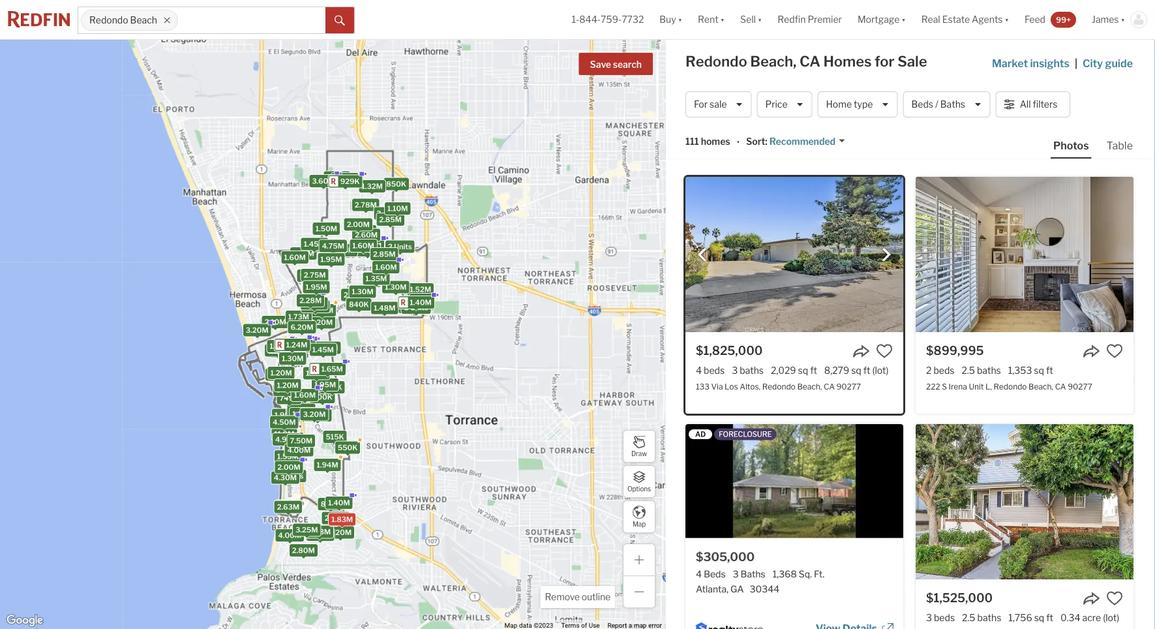 Task type: describe. For each thing, give the bounding box(es) containing it.
rent ▾ button
[[690, 0, 733, 39]]

2,029
[[771, 365, 796, 376]]

3.50m
[[306, 411, 329, 420]]

mortgage ▾
[[858, 14, 906, 25]]

1.53m
[[277, 452, 299, 461]]

133
[[696, 382, 710, 391]]

2.89m
[[325, 514, 347, 522]]

▾ for buy ▾
[[678, 14, 683, 25]]

2.20m down 2.28m
[[311, 306, 334, 314]]

redondo down rent ▾ button
[[686, 53, 747, 70]]

beds for $899,995
[[934, 365, 955, 376]]

type
[[854, 99, 873, 110]]

840k
[[349, 300, 369, 309]]

1 vertical spatial 3.20m
[[303, 410, 326, 419]]

1.35m
[[366, 274, 387, 283]]

ad region
[[686, 424, 904, 629]]

2.15m
[[327, 173, 348, 182]]

save
[[590, 59, 611, 70]]

▾ for sell ▾
[[758, 14, 762, 25]]

1.40m up 2.89m
[[328, 499, 350, 507]]

filters
[[1033, 99, 1058, 110]]

via
[[712, 382, 723, 391]]

sort
[[746, 136, 766, 147]]

0 horizontal spatial 899k
[[275, 423, 294, 431]]

homes
[[701, 136, 731, 147]]

1-844-759-7732
[[572, 14, 644, 25]]

4 beds
[[696, 365, 725, 376]]

sq for $1,525,000
[[1035, 612, 1045, 623]]

guide
[[1106, 57, 1133, 69]]

2.5 for $1,525,000
[[962, 612, 976, 623]]

0 vertical spatial 3 units
[[404, 303, 428, 312]]

1 vertical spatial 2.85m
[[373, 250, 396, 258]]

sq right 8,279
[[852, 365, 862, 376]]

0 horizontal spatial 2
[[273, 347, 277, 356]]

sale
[[898, 53, 928, 70]]

715k
[[356, 227, 374, 236]]

favorite button checkbox for $1,825,000
[[876, 343, 893, 360]]

market insights link
[[992, 42, 1070, 71]]

1-
[[572, 14, 580, 25]]

altos,
[[740, 382, 761, 391]]

james
[[1092, 14, 1119, 25]]

3 left 140k
[[404, 303, 409, 312]]

929k
[[340, 177, 360, 186]]

1.04m
[[282, 394, 304, 402]]

2 horizontal spatial ca
[[1056, 382, 1067, 391]]

0 vertical spatial 4.00m
[[287, 446, 311, 455]]

remove outline
[[545, 591, 611, 603]]

999k
[[323, 383, 342, 391]]

1.60m down 2.60m on the left top
[[353, 242, 374, 250]]

for sale
[[694, 99, 727, 110]]

3 down 1.53m
[[279, 472, 284, 480]]

2.10m
[[265, 318, 286, 326]]

photo of 222 s irena unit l, redondo beach, ca 90277 image
[[916, 177, 1134, 332]]

draw button
[[623, 430, 656, 463]]

for
[[875, 53, 895, 70]]

2 vertical spatial 2
[[927, 365, 932, 376]]

units down 6.20m
[[279, 347, 297, 356]]

sell ▾
[[741, 14, 762, 25]]

3 up los
[[732, 365, 738, 376]]

1.98m
[[278, 502, 300, 511]]

2.00m up 1.73m
[[304, 302, 327, 311]]

1 horizontal spatial ca
[[824, 382, 835, 391]]

1.30m down 1.04m
[[292, 410, 314, 418]]

0.34 acre (lot)
[[1061, 612, 1120, 623]]

0 horizontal spatial beach,
[[750, 53, 797, 70]]

222 s irena unit l, redondo beach, ca 90277
[[927, 382, 1093, 391]]

2.00m up 2.60m on the left top
[[347, 220, 370, 229]]

ft for $1,525,000
[[1047, 612, 1054, 623]]

1.30m down 1.24m
[[282, 354, 304, 363]]

remove
[[545, 591, 580, 603]]

1 90277 from the left
[[837, 382, 861, 391]]

6.20m
[[291, 323, 314, 332]]

1.40m down 1.24m
[[281, 353, 303, 361]]

photos
[[1054, 139, 1089, 152]]

1.60m up 6.95m
[[294, 391, 316, 399]]

1-844-759-7732 link
[[572, 14, 644, 25]]

mortgage ▾ button
[[858, 0, 906, 39]]

$899,995
[[927, 343, 984, 358]]

map region
[[0, 0, 790, 629]]

2.75m
[[304, 271, 326, 279]]

units down 1.53m
[[286, 472, 304, 480]]

1.24m
[[286, 341, 308, 349]]

3.60m
[[312, 177, 335, 185]]

s
[[942, 382, 947, 391]]

▾ for rent ▾
[[721, 14, 725, 25]]

sale
[[710, 99, 727, 110]]

749k
[[280, 394, 299, 402]]

0 vertical spatial 3.25m
[[279, 435, 301, 443]]

rent ▾ button
[[698, 0, 725, 39]]

recommended button
[[768, 135, 846, 148]]

search
[[613, 59, 642, 70]]

beds / baths button
[[903, 91, 991, 117]]

favorite button checkbox for $1,525,000
[[1107, 590, 1124, 607]]

850k
[[386, 180, 406, 188]]

2.5 baths for $1,525,000
[[962, 612, 1002, 623]]

2 beds
[[927, 365, 955, 376]]

1.95m down 2.75m
[[306, 283, 327, 291]]

0 horizontal spatial 3 units
[[279, 472, 304, 480]]

all filters
[[1020, 99, 1058, 110]]

3 beds
[[927, 612, 955, 623]]

ft right 8,279
[[864, 365, 871, 376]]

1 vertical spatial (lot)
[[1103, 612, 1120, 623]]

1.40m down 1.52m
[[410, 298, 432, 307]]

2.20m down the 1.83m
[[329, 528, 352, 537]]

baths
[[941, 99, 966, 110]]

0 vertical spatial (lot)
[[873, 365, 889, 376]]

1 vertical spatial 1.20m
[[277, 381, 299, 390]]

buy
[[660, 14, 676, 25]]

estate
[[943, 14, 970, 25]]

baths for $1,525,000
[[978, 612, 1002, 623]]

7.50m
[[290, 436, 313, 445]]

4.30m
[[274, 473, 297, 482]]

sell
[[741, 14, 756, 25]]

l,
[[986, 382, 992, 391]]

previous button image
[[696, 248, 709, 261]]

2.20m down 2.89m
[[309, 530, 332, 539]]

515k
[[326, 433, 344, 441]]

1.40m up 1.73m
[[304, 299, 325, 308]]

sell ▾ button
[[733, 0, 770, 39]]

options
[[628, 485, 651, 493]]

133 via los altos, redondo beach, ca 90277
[[696, 382, 861, 391]]

submit search image
[[335, 15, 345, 26]]

111
[[686, 136, 699, 147]]

redondo beach
[[89, 15, 157, 26]]

1.95m down 4.75m
[[321, 255, 342, 264]]

7732
[[622, 14, 644, 25]]



Task type: vqa. For each thing, say whether or not it's contained in the screenshot.
Down
no



Task type: locate. For each thing, give the bounding box(es) containing it.
1.60m up 995k
[[284, 253, 306, 262]]

1 horizontal spatial 1.10m
[[388, 204, 408, 213]]

0 horizontal spatial 1.10m
[[270, 342, 290, 350]]

▾ right mortgage
[[902, 14, 906, 25]]

agents
[[972, 14, 1003, 25]]

1.95m up "900k"
[[314, 380, 336, 389]]

1.60m up "1.35m"
[[375, 263, 397, 271]]

2 units down 6.20m
[[273, 347, 297, 356]]

4.00m up the 2.80m
[[278, 531, 302, 540]]

2 90277 from the left
[[1068, 382, 1093, 391]]

0 vertical spatial 2
[[388, 243, 393, 251]]

0 vertical spatial 3.20m
[[246, 326, 269, 335]]

(lot) right acre at bottom right
[[1103, 612, 1120, 623]]

redondo down the 2,029
[[763, 382, 796, 391]]

city guide link
[[1083, 55, 1136, 71]]

1.23m
[[401, 303, 422, 311]]

sell ▾ button
[[741, 0, 762, 39]]

1.30m down "1.35m"
[[385, 283, 407, 291]]

3.25m up the 2.80m
[[296, 526, 318, 534]]

1 horizontal spatial 2 units
[[388, 243, 412, 251]]

save search button
[[579, 53, 653, 75]]

beds for $1,525,000
[[934, 612, 955, 623]]

4.00m down 7.50m
[[287, 446, 311, 455]]

for
[[694, 99, 708, 110]]

next button image
[[880, 248, 893, 261]]

favorite button image up '8,279 sq ft (lot)'
[[876, 343, 893, 360]]

899k up 2.89m
[[321, 500, 341, 508]]

None search field
[[178, 7, 326, 33]]

sq right 1,353
[[1034, 365, 1045, 376]]

2 left 1.24m
[[273, 347, 277, 356]]

premier
[[808, 14, 842, 25]]

3.53m
[[308, 528, 331, 536]]

beds down '$1,525,000'
[[934, 612, 955, 623]]

1 vertical spatial 2 units
[[273, 347, 297, 356]]

▾ right rent
[[721, 14, 725, 25]]

3 units down 1.53m
[[279, 472, 304, 480]]

759-
[[601, 14, 622, 25]]

1.94m
[[317, 461, 338, 469]]

favorite button image up the 0.34 acre (lot)
[[1107, 590, 1124, 607]]

4.00m
[[287, 446, 311, 455], [278, 531, 302, 540]]

0 horizontal spatial (lot)
[[873, 365, 889, 376]]

(lot) right 8,279
[[873, 365, 889, 376]]

1 horizontal spatial (lot)
[[1103, 612, 1120, 623]]

0 horizontal spatial ca
[[800, 53, 821, 70]]

2 up 222 on the right of page
[[927, 365, 932, 376]]

2.00m
[[347, 220, 370, 229], [344, 291, 367, 299], [304, 302, 327, 311], [278, 463, 301, 471]]

redondo down 1,353
[[994, 382, 1027, 391]]

1.40m left 1.32m
[[334, 175, 356, 183]]

sq
[[798, 365, 809, 376], [852, 365, 862, 376], [1034, 365, 1045, 376], [1035, 612, 1045, 623]]

0 horizontal spatial favorite button checkbox
[[876, 343, 893, 360]]

2.78m
[[355, 201, 377, 209]]

favorite button image for $1,525,000
[[1107, 590, 1124, 607]]

photo of 133 via los altos, redondo beach, ca 90277 image
[[686, 177, 904, 332]]

1 vertical spatial 899k
[[321, 500, 341, 508]]

0 vertical spatial 2.5
[[962, 365, 975, 376]]

1.20m
[[271, 369, 292, 377], [277, 381, 299, 390]]

buy ▾ button
[[660, 0, 683, 39]]

for sale button
[[686, 91, 752, 117]]

google image
[[3, 612, 46, 629]]

3 ▾ from the left
[[758, 14, 762, 25]]

3 down '$1,525,000'
[[927, 612, 932, 623]]

1 vertical spatial 2
[[273, 347, 277, 356]]

5 ▾ from the left
[[1005, 14, 1009, 25]]

1.70m up 999k
[[306, 369, 327, 377]]

unit
[[969, 382, 984, 391]]

1.50m
[[316, 224, 337, 233]]

rent
[[698, 14, 719, 25]]

sq right the 2,029
[[798, 365, 809, 376]]

1 horizontal spatial 3.20m
[[303, 410, 326, 419]]

rent ▾
[[698, 14, 725, 25]]

2.5 for $899,995
[[962, 365, 975, 376]]

beach, up "price"
[[750, 53, 797, 70]]

▾ right buy
[[678, 14, 683, 25]]

0 horizontal spatial favorite button image
[[876, 343, 893, 360]]

2 horizontal spatial 2
[[927, 365, 932, 376]]

0 vertical spatial 899k
[[275, 423, 294, 431]]

1.95m down 749k
[[275, 411, 296, 419]]

1.10m down 2.10m
[[270, 342, 290, 350]]

0 vertical spatial 1.20m
[[271, 369, 292, 377]]

beach, down '1,353 sq ft'
[[1029, 382, 1054, 391]]

0 vertical spatial 2.85m
[[379, 215, 402, 224]]

0.34
[[1061, 612, 1081, 623]]

beds right 4
[[704, 365, 725, 376]]

favorite button checkbox
[[1107, 343, 1124, 360]]

beds / baths
[[912, 99, 966, 110]]

favorite button checkbox up '8,279 sq ft (lot)'
[[876, 343, 893, 360]]

2 units right 1.16m
[[388, 243, 412, 251]]

baths for $899,995
[[977, 365, 1001, 376]]

1.20m up 875k
[[277, 381, 299, 390]]

875k
[[281, 391, 300, 400]]

▾ for james ▾
[[1121, 14, 1126, 25]]

units right 1.16m
[[394, 243, 412, 251]]

1,756 sq ft
[[1009, 612, 1054, 623]]

home type button
[[818, 91, 898, 117]]

1 vertical spatial 2.5 baths
[[962, 612, 1002, 623]]

units down 1.52m
[[410, 303, 428, 312]]

0 vertical spatial favorite button image
[[876, 343, 893, 360]]

1 vertical spatial 1.10m
[[270, 342, 290, 350]]

2 right 1.16m
[[388, 243, 393, 251]]

:
[[766, 136, 768, 147]]

recommended
[[770, 136, 836, 147]]

2.00m up 840k on the left top
[[344, 291, 367, 299]]

beds for $1,825,000
[[704, 365, 725, 376]]

4 ▾ from the left
[[902, 14, 906, 25]]

1 vertical spatial 3.25m
[[296, 526, 318, 534]]

draw
[[632, 450, 647, 458]]

1.40m down 6.20m
[[291, 342, 313, 351]]

0 vertical spatial 1.10m
[[388, 204, 408, 213]]

2.5 up unit
[[962, 365, 975, 376]]

city
[[1083, 57, 1103, 69]]

1.95m
[[321, 255, 342, 264], [306, 283, 327, 291], [314, 380, 336, 389], [275, 411, 296, 419]]

2.20m right 1.73m
[[310, 318, 333, 327]]

buy ▾ button
[[652, 0, 690, 39]]

1.11m
[[270, 343, 289, 351]]

949k
[[358, 246, 378, 254]]

$1,525,000
[[927, 591, 993, 605]]

2.5 baths up unit
[[962, 365, 1001, 376]]

photo of 1005 s catalina ave unit a, redondo beach, ca 90277 image
[[916, 424, 1134, 579]]

1.45m up 1.25m
[[304, 240, 325, 248]]

1 horizontal spatial 899k
[[321, 500, 341, 508]]

6 ▾ from the left
[[1121, 14, 1126, 25]]

1.25m
[[293, 249, 314, 258]]

1 vertical spatial favorite button image
[[1107, 590, 1124, 607]]

•
[[737, 137, 740, 148]]

favorite button checkbox up the 0.34 acre (lot)
[[1107, 590, 1124, 607]]

2.60m
[[355, 231, 378, 239]]

1.30m up 840k on the left top
[[352, 287, 374, 296]]

table
[[1107, 139, 1133, 152]]

1,353
[[1009, 365, 1032, 376]]

remove outline button
[[541, 586, 615, 608]]

ft left 8,279
[[810, 365, 817, 376]]

8,279 sq ft (lot)
[[825, 365, 889, 376]]

2 ▾ from the left
[[721, 14, 725, 25]]

899k up 4.99m
[[275, 423, 294, 431]]

ft for $1,825,000
[[810, 365, 817, 376]]

0 vertical spatial favorite button checkbox
[[876, 343, 893, 360]]

3.20m up 1.90m
[[246, 326, 269, 335]]

1 vertical spatial 3 units
[[279, 472, 304, 480]]

2.85m up 1.16m
[[379, 215, 402, 224]]

favorite button checkbox
[[876, 343, 893, 360], [1107, 590, 1124, 607]]

baths up l,
[[977, 365, 1001, 376]]

favorite button image
[[876, 343, 893, 360], [1107, 590, 1124, 607]]

1 horizontal spatial favorite button checkbox
[[1107, 590, 1124, 607]]

1 horizontal spatial 2
[[388, 243, 393, 251]]

2.00m down 1.53m
[[278, 463, 301, 471]]

ft for $899,995
[[1047, 365, 1054, 376]]

2.20m
[[311, 306, 334, 314], [310, 318, 333, 327], [329, 528, 352, 537], [309, 530, 332, 539]]

▾ for mortgage ▾
[[902, 14, 906, 25]]

899k
[[275, 423, 294, 431], [321, 500, 341, 508]]

(lot)
[[873, 365, 889, 376], [1103, 612, 1120, 623]]

favorite button image for $1,825,000
[[876, 343, 893, 360]]

baths for $1,825,000
[[740, 365, 764, 376]]

2 horizontal spatial beach,
[[1029, 382, 1054, 391]]

111 homes •
[[686, 136, 740, 148]]

0 horizontal spatial 1.70m
[[268, 370, 289, 379]]

0 vertical spatial 2 units
[[388, 243, 412, 251]]

3.25m down 4.50m
[[279, 435, 301, 443]]

table button
[[1104, 138, 1136, 157]]

1 vertical spatial favorite button checkbox
[[1107, 590, 1124, 607]]

remove redondo beach image
[[163, 16, 171, 24]]

sq for $899,995
[[1034, 365, 1045, 376]]

3.20m down "900k"
[[303, 410, 326, 419]]

2.63m
[[277, 503, 300, 511]]

mortgage ▾ button
[[850, 0, 914, 39]]

2.5 baths down '$1,525,000'
[[962, 612, 1002, 623]]

redondo left 'beach'
[[89, 15, 128, 26]]

0 horizontal spatial 90277
[[837, 382, 861, 391]]

1 vertical spatial 1.45m
[[312, 346, 334, 354]]

1.73m
[[288, 312, 309, 321]]

2.5
[[962, 365, 975, 376], [962, 612, 976, 623]]

market insights | city guide
[[992, 57, 1133, 69]]

baths left 1,756
[[978, 612, 1002, 623]]

home type
[[826, 99, 873, 110]]

6.95m
[[290, 405, 313, 414]]

90277
[[837, 382, 861, 391], [1068, 382, 1093, 391]]

▾ inside dropdown button
[[1005, 14, 1009, 25]]

2.40m
[[377, 209, 400, 218]]

995k
[[300, 271, 320, 280]]

0 horizontal spatial 3.20m
[[246, 326, 269, 335]]

0 vertical spatial 1.45m
[[304, 240, 325, 248]]

beach, down 2,029 sq ft
[[798, 382, 822, 391]]

8,279
[[825, 365, 850, 376]]

2.5 baths for $899,995
[[962, 365, 1001, 376]]

1.45m up 1.65m
[[312, 346, 334, 354]]

3 baths
[[732, 365, 764, 376]]

11.9m
[[274, 430, 295, 438]]

mortgage
[[858, 14, 900, 25]]

▾
[[678, 14, 683, 25], [721, 14, 725, 25], [758, 14, 762, 25], [902, 14, 906, 25], [1005, 14, 1009, 25], [1121, 14, 1126, 25]]

3 units down 1.52m
[[404, 303, 428, 312]]

1 horizontal spatial favorite button image
[[1107, 590, 1124, 607]]

2.85m down 1.16m
[[373, 250, 396, 258]]

1.40m
[[334, 175, 356, 183], [410, 298, 432, 307], [304, 299, 325, 308], [291, 342, 313, 351], [281, 353, 303, 361], [328, 499, 350, 507]]

photos button
[[1051, 138, 1104, 159]]

1 ▾ from the left
[[678, 14, 683, 25]]

1 horizontal spatial 90277
[[1068, 382, 1093, 391]]

favorite button image
[[1107, 343, 1124, 360]]

0 vertical spatial 2.5 baths
[[962, 365, 1001, 376]]

▾ right "sell"
[[758, 14, 762, 25]]

0 horizontal spatial 2 units
[[273, 347, 297, 356]]

ft right 1,353
[[1047, 365, 1054, 376]]

1.70m
[[306, 369, 327, 377], [268, 370, 289, 379]]

sq for $1,825,000
[[798, 365, 809, 376]]

1 horizontal spatial 3 units
[[404, 303, 428, 312]]

market
[[992, 57, 1028, 69]]

price button
[[757, 91, 813, 117]]

1.70m up 849k at the left bottom of page
[[268, 370, 289, 379]]

sort :
[[746, 136, 768, 147]]

real estate agents ▾ button
[[914, 0, 1017, 39]]

los
[[725, 382, 738, 391]]

550k
[[338, 443, 358, 452]]

2.5 down '$1,525,000'
[[962, 612, 976, 623]]

beds up s
[[934, 365, 955, 376]]

▾ right agents
[[1005, 14, 1009, 25]]

1.10m down 850k
[[388, 204, 408, 213]]

james ▾
[[1092, 14, 1126, 25]]

1 horizontal spatial 1.70m
[[306, 369, 327, 377]]

ft
[[810, 365, 817, 376], [864, 365, 871, 376], [1047, 365, 1054, 376], [1047, 612, 1054, 623]]

1 horizontal spatial beach,
[[798, 382, 822, 391]]

ft left 0.34
[[1047, 612, 1054, 623]]

home
[[826, 99, 852, 110]]

1 vertical spatial 2.5
[[962, 612, 976, 623]]

1 vertical spatial 4.00m
[[278, 531, 302, 540]]

▾ right james
[[1121, 14, 1126, 25]]

1.20m up 849k at the left bottom of page
[[271, 369, 292, 377]]

beds
[[704, 365, 725, 376], [934, 365, 955, 376], [934, 612, 955, 623]]

baths up "altos,"
[[740, 365, 764, 376]]

sq right 1,756
[[1035, 612, 1045, 623]]

real estate agents ▾ link
[[922, 0, 1009, 39]]

2.80m
[[292, 546, 315, 555]]



